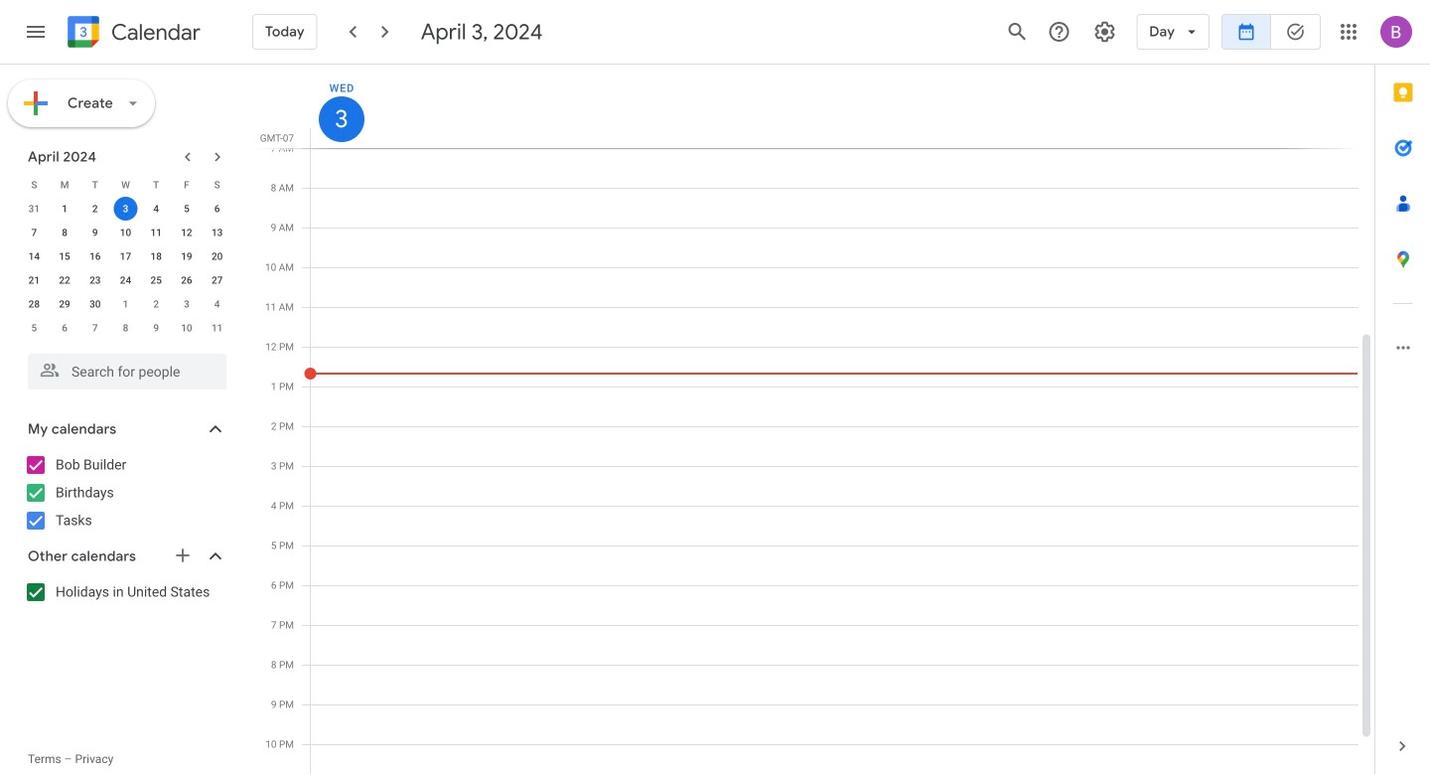 Task type: describe. For each thing, give the bounding box(es) containing it.
5 row from the top
[[19, 268, 233, 292]]

may 1 element
[[114, 292, 138, 316]]

8 element
[[53, 221, 77, 244]]

1 element
[[53, 197, 77, 221]]

may 8 element
[[114, 316, 138, 340]]

may 9 element
[[144, 316, 168, 340]]

21 element
[[22, 268, 46, 292]]

12 element
[[175, 221, 199, 244]]

9 element
[[83, 221, 107, 244]]

may 11 element
[[205, 316, 229, 340]]

may 6 element
[[53, 316, 77, 340]]

29 element
[[53, 292, 77, 316]]

cell inside april 2024 grid
[[110, 197, 141, 221]]

17 element
[[114, 244, 138, 268]]

april 2024 grid
[[19, 173, 233, 340]]

26 element
[[175, 268, 199, 292]]

18 element
[[144, 244, 168, 268]]

2 element
[[83, 197, 107, 221]]

22 element
[[53, 268, 77, 292]]

1 row from the top
[[19, 173, 233, 197]]

may 5 element
[[22, 316, 46, 340]]

27 element
[[205, 268, 229, 292]]

5 element
[[175, 197, 199, 221]]

6 row from the top
[[19, 292, 233, 316]]

calendar element
[[64, 12, 201, 56]]

19 element
[[175, 244, 199, 268]]

main drawer image
[[24, 20, 48, 44]]



Task type: vqa. For each thing, say whether or not it's contained in the screenshot.
14 element
yes



Task type: locate. For each thing, give the bounding box(es) containing it.
16 element
[[83, 244, 107, 268]]

column header
[[310, 65, 1359, 148]]

11 element
[[144, 221, 168, 244]]

add other calendars image
[[173, 545, 193, 565]]

cell
[[110, 197, 141, 221]]

10 element
[[114, 221, 138, 244]]

4 element
[[144, 197, 168, 221]]

20 element
[[205, 244, 229, 268]]

row group
[[19, 197, 233, 340]]

grid
[[254, 65, 1375, 774]]

settings menu image
[[1093, 20, 1117, 44]]

4 row from the top
[[19, 244, 233, 268]]

3 row from the top
[[19, 221, 233, 244]]

may 2 element
[[144, 292, 168, 316]]

30 element
[[83, 292, 107, 316]]

None search field
[[0, 346, 246, 389]]

13 element
[[205, 221, 229, 244]]

6 element
[[205, 197, 229, 221]]

28 element
[[22, 292, 46, 316]]

25 element
[[144, 268, 168, 292]]

heading inside "calendar" element
[[107, 20, 201, 44]]

15 element
[[53, 244, 77, 268]]

my calendars list
[[4, 449, 246, 537]]

may 3 element
[[175, 292, 199, 316]]

tab list
[[1376, 65, 1431, 718]]

7 element
[[22, 221, 46, 244]]

23 element
[[83, 268, 107, 292]]

24 element
[[114, 268, 138, 292]]

march 31 element
[[22, 197, 46, 221]]

2 row from the top
[[19, 197, 233, 221]]

14 element
[[22, 244, 46, 268]]

7 row from the top
[[19, 316, 233, 340]]

Search for people text field
[[40, 354, 215, 389]]

row
[[19, 173, 233, 197], [19, 197, 233, 221], [19, 221, 233, 244], [19, 244, 233, 268], [19, 268, 233, 292], [19, 292, 233, 316], [19, 316, 233, 340]]

may 7 element
[[83, 316, 107, 340]]

3, today element
[[114, 197, 138, 221]]

may 4 element
[[205, 292, 229, 316]]

wednesday, april 3, today element
[[319, 96, 365, 142]]

may 10 element
[[175, 316, 199, 340]]

heading
[[107, 20, 201, 44]]



